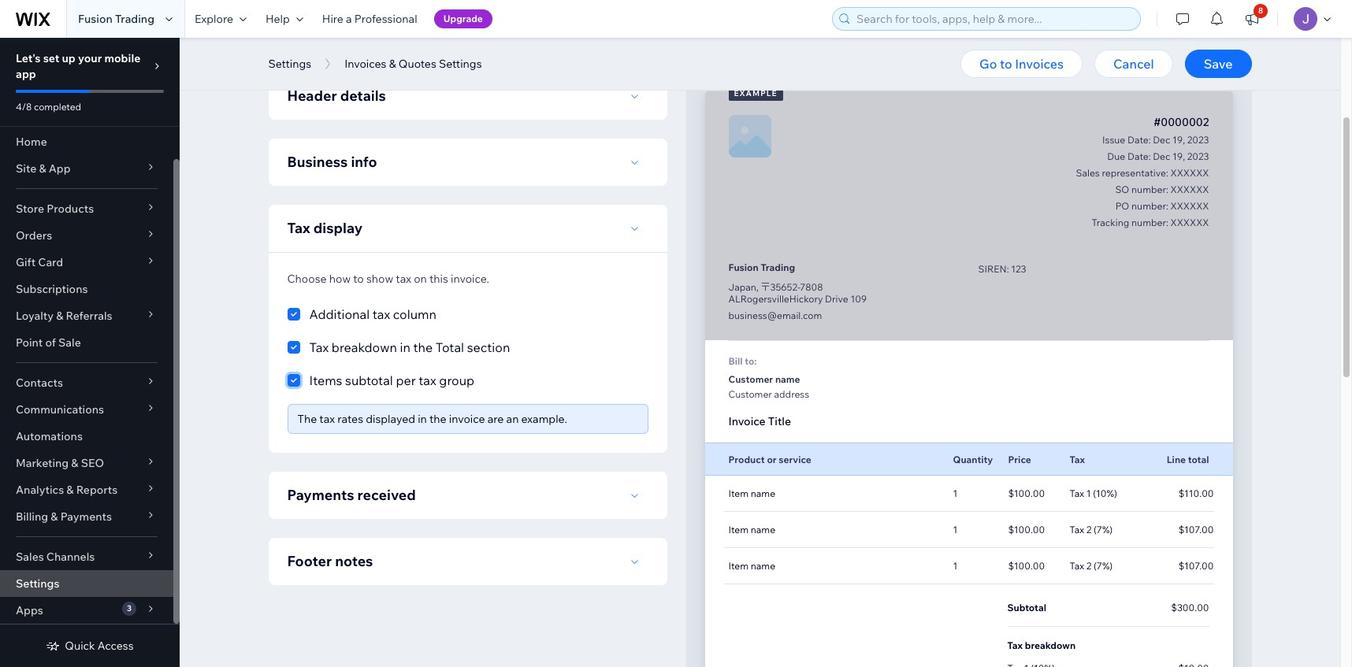 Task type: vqa. For each thing, say whether or not it's contained in the screenshot.
"Email" corresponding to Email Choose which notifications you'd like to receive to your email.
no



Task type: locate. For each thing, give the bounding box(es) containing it.
fusion for fusion trading
[[78, 12, 113, 26]]

0 horizontal spatial sales
[[16, 550, 44, 564]]

app
[[49, 162, 71, 176]]

title
[[768, 415, 791, 429]]

1 vertical spatial (7%)
[[1094, 560, 1113, 572]]

display
[[314, 219, 363, 237]]

trading up 〒35652-
[[761, 262, 795, 274]]

tax display
[[287, 219, 363, 237]]

invoices
[[1015, 56, 1064, 72], [345, 57, 387, 71]]

access
[[98, 639, 134, 653]]

choose how to show tax on this invoice.
[[287, 272, 489, 286]]

settings down customize on the top
[[268, 57, 311, 71]]

0 vertical spatial sales
[[1076, 167, 1100, 179]]

products
[[47, 202, 94, 216]]

point of sale link
[[0, 329, 173, 356]]

in right the 'displayed'
[[418, 412, 427, 426]]

0 horizontal spatial breakdown
[[332, 340, 397, 355]]

date: right issue
[[1128, 134, 1151, 146]]

0 vertical spatial payments
[[287, 486, 354, 504]]

1 dec from the top
[[1153, 134, 1171, 146]]

fusion trading japan, 〒35652-7808 alrogersvillehickory drive 109 business@email.com
[[729, 262, 867, 322]]

& inside popup button
[[39, 162, 46, 176]]

$107.00 down $110.00
[[1179, 524, 1214, 536]]

1 vertical spatial $107.00
[[1179, 560, 1214, 572]]

fusion inside fusion trading japan, 〒35652-7808 alrogersvillehickory drive 109 business@email.com
[[729, 262, 759, 274]]

0 horizontal spatial settings
[[16, 577, 59, 591]]

let's
[[16, 51, 41, 65]]

0 vertical spatial the
[[413, 340, 433, 355]]

3 item from the top
[[729, 560, 749, 572]]

1 vertical spatial on
[[414, 272, 427, 286]]

0 vertical spatial number:
[[1132, 184, 1169, 195]]

number: right po
[[1132, 200, 1169, 212]]

tax
[[287, 219, 310, 237], [309, 340, 329, 355], [1070, 454, 1085, 465], [1070, 488, 1085, 500], [1070, 524, 1085, 536], [1070, 560, 1085, 572], [1008, 640, 1023, 652]]

bill to: customer name customer address
[[729, 355, 810, 400]]

& right loyalty
[[56, 309, 63, 323]]

1 horizontal spatial settings
[[268, 57, 311, 71]]

1 vertical spatial in
[[418, 412, 427, 426]]

sales
[[1076, 167, 1100, 179], [16, 550, 44, 564]]

sidebar element
[[0, 38, 180, 668]]

due
[[1108, 151, 1126, 162]]

your inside let's set up your mobile app
[[78, 51, 102, 65]]

made
[[726, 36, 759, 52]]

let's set up your mobile app
[[16, 51, 141, 81]]

total
[[436, 340, 464, 355]]

1 horizontal spatial breakdown
[[1025, 640, 1076, 652]]

sales down billing
[[16, 550, 44, 564]]

to right go
[[1000, 56, 1013, 72]]

additional
[[309, 307, 370, 322]]

tax right 'per'
[[419, 373, 436, 389]]

number: down representative:
[[1132, 184, 1169, 195]]

2 number: from the top
[[1132, 200, 1169, 212]]

1 vertical spatial payments
[[60, 510, 112, 524]]

received
[[357, 486, 416, 504]]

number: right tracking
[[1132, 217, 1169, 229]]

tax inside items subtotal per tax group checkbox
[[419, 373, 436, 389]]

app
[[16, 67, 36, 81]]

notes
[[335, 553, 373, 571]]

choose
[[287, 272, 327, 286]]

2
[[1087, 524, 1092, 536], [1087, 560, 1092, 572]]

quantity
[[953, 454, 993, 465]]

invoice title
[[729, 415, 791, 429]]

1 vertical spatial $100.00
[[1009, 524, 1045, 536]]

2 item from the top
[[729, 524, 749, 536]]

on
[[416, 36, 431, 52], [414, 272, 427, 286]]

trading for fusion trading
[[115, 12, 155, 26]]

1 horizontal spatial fusion
[[729, 262, 759, 274]]

2 vertical spatial number:
[[1132, 217, 1169, 229]]

1 horizontal spatial invoices
[[1015, 56, 1064, 72]]

1 vertical spatial number:
[[1132, 200, 1169, 212]]

info
[[351, 153, 377, 171]]

2 horizontal spatial settings
[[439, 57, 482, 71]]

go to invoices
[[980, 56, 1064, 72]]

1 vertical spatial 2
[[1087, 560, 1092, 572]]

subtotal
[[1008, 602, 1047, 614]]

0 vertical spatial 19,
[[1173, 134, 1186, 146]]

Additional tax column checkbox
[[287, 305, 648, 324]]

settings inside button
[[268, 57, 311, 71]]

1 (7%) from the top
[[1094, 524, 1113, 536]]

your right 'up' on the top left
[[78, 51, 102, 65]]

to right how in the left top of the page
[[353, 272, 364, 286]]

gift
[[16, 255, 36, 270]]

invoices right go
[[1015, 56, 1064, 72]]

dec up representative:
[[1153, 151, 1171, 162]]

2 vertical spatial $100.00
[[1009, 560, 1045, 572]]

customer
[[729, 374, 773, 385], [729, 389, 772, 400]]

2 customer from the top
[[729, 389, 772, 400]]

payments left "received"
[[287, 486, 354, 504]]

0 vertical spatial 2023
[[1188, 134, 1210, 146]]

professional
[[355, 12, 417, 26]]

home
[[16, 135, 47, 149]]

settings up apps
[[16, 577, 59, 591]]

trading
[[115, 12, 155, 26], [761, 262, 795, 274]]

1 vertical spatial breakdown
[[1025, 640, 1076, 652]]

price
[[1009, 454, 1032, 465]]

1 vertical spatial customer
[[729, 389, 772, 400]]

invoice left are
[[449, 412, 485, 426]]

0 vertical spatial breakdown
[[332, 340, 397, 355]]

name
[[776, 374, 800, 385], [751, 488, 776, 500], [751, 524, 776, 536], [751, 560, 776, 572]]

0 vertical spatial dec
[[1153, 134, 1171, 146]]

0 vertical spatial to
[[1000, 56, 1013, 72]]

invoice.
[[451, 272, 489, 286]]

2 dec from the top
[[1153, 151, 1171, 162]]

contacts
[[16, 376, 63, 390]]

sales left representative:
[[1076, 167, 1100, 179]]

1 horizontal spatial sales
[[1076, 167, 1100, 179]]

& left reports
[[66, 483, 74, 497]]

1 vertical spatial item
[[729, 524, 749, 536]]

〒35652-
[[761, 281, 800, 293]]

section
[[467, 340, 510, 355]]

save button
[[1185, 50, 1252, 78]]

& inside button
[[389, 57, 396, 71]]

1 xxxxxx from the top
[[1171, 167, 1210, 179]]

2023
[[1188, 134, 1210, 146], [1188, 151, 1210, 162]]

each
[[434, 36, 462, 52]]

1 horizontal spatial in
[[418, 412, 427, 426]]

tax 1 (10%)
[[1070, 488, 1118, 500]]

breakdown down subtotal
[[1025, 640, 1076, 652]]

1 vertical spatial 19,
[[1173, 151, 1186, 162]]

& right site
[[39, 162, 46, 176]]

1 vertical spatial item name
[[729, 524, 776, 536]]

2 19, from the top
[[1173, 151, 1186, 162]]

0 horizontal spatial fusion
[[78, 12, 113, 26]]

to:
[[745, 355, 757, 367]]

fusion up the mobile
[[78, 12, 113, 26]]

will
[[791, 36, 810, 52]]

tax inside additional tax column option
[[373, 307, 390, 322]]

1 item name from the top
[[729, 488, 776, 500]]

0 horizontal spatial payments
[[60, 510, 112, 524]]

3 item name from the top
[[729, 560, 776, 572]]

payments down analytics & reports dropdown button at the left bottom of the page
[[60, 510, 112, 524]]

& down appears
[[389, 57, 396, 71]]

1 horizontal spatial payments
[[287, 486, 354, 504]]

2 xxxxxx from the top
[[1171, 184, 1210, 195]]

7808
[[800, 281, 823, 293]]

1 vertical spatial 2023
[[1188, 151, 1210, 162]]

2 tax 2 (7%) from the top
[[1070, 560, 1113, 572]]

how
[[329, 272, 351, 286]]

0 vertical spatial date:
[[1128, 134, 1151, 146]]

customer down to:
[[729, 374, 773, 385]]

settings inside "sidebar" element
[[16, 577, 59, 591]]

on left this
[[414, 272, 427, 286]]

&
[[907, 36, 915, 52], [389, 57, 396, 71], [39, 162, 46, 176], [56, 309, 63, 323], [71, 456, 78, 471], [66, 483, 74, 497], [51, 510, 58, 524]]

0 vertical spatial trading
[[115, 12, 155, 26]]

site & app
[[16, 162, 71, 176]]

tax right the at left bottom
[[320, 412, 335, 426]]

0 vertical spatial $107.00
[[1179, 524, 1214, 536]]

fusion for fusion trading japan, 〒35652-7808 alrogersvillehickory drive 109 business@email.com
[[729, 262, 759, 274]]

settings down the each
[[439, 57, 482, 71]]

automations link
[[0, 423, 173, 450]]

a
[[346, 12, 352, 26]]

to
[[1000, 56, 1013, 72], [353, 272, 364, 286]]

0 horizontal spatial trading
[[115, 12, 155, 26]]

date: up representative:
[[1128, 151, 1151, 162]]

$107.00
[[1179, 524, 1214, 536], [1179, 560, 1214, 572]]

1 vertical spatial the
[[430, 412, 447, 426]]

your right edit
[[560, 36, 586, 52]]

tax left the column
[[373, 307, 390, 322]]

the down group
[[430, 412, 447, 426]]

loyalty & referrals button
[[0, 303, 173, 329]]

trading inside fusion trading japan, 〒35652-7808 alrogersvillehickory drive 109 business@email.com
[[761, 262, 795, 274]]

group
[[439, 373, 475, 389]]

1 vertical spatial tax 2 (7%)
[[1070, 560, 1113, 572]]

in up 'per'
[[400, 340, 411, 355]]

service
[[779, 454, 812, 465]]

tax right show
[[396, 272, 411, 286]]

0 vertical spatial 2
[[1087, 524, 1092, 536]]

total
[[1188, 454, 1210, 465]]

0 vertical spatial item
[[729, 488, 749, 500]]

& left seo
[[71, 456, 78, 471]]

analytics
[[16, 483, 64, 497]]

1 vertical spatial dec
[[1153, 151, 1171, 162]]

0 vertical spatial $100.00
[[1009, 488, 1045, 500]]

2 vertical spatial item name
[[729, 560, 776, 572]]

1 19, from the top
[[1173, 134, 1186, 146]]

sales inside sales channels popup button
[[16, 550, 44, 564]]

your
[[560, 36, 586, 52], [78, 51, 102, 65]]

billing & payments
[[16, 510, 112, 524]]

1 vertical spatial sales
[[16, 550, 44, 564]]

1 horizontal spatial to
[[1000, 56, 1013, 72]]

quotes
[[399, 57, 437, 71]]

2 $107.00 from the top
[[1179, 560, 1214, 572]]

0 horizontal spatial in
[[400, 340, 411, 355]]

invoices down "what"
[[345, 57, 387, 71]]

dec
[[1153, 134, 1171, 146], [1153, 151, 1171, 162]]

customer up invoice
[[729, 389, 772, 400]]

4/8 completed
[[16, 101, 81, 113]]

1 vertical spatial date:
[[1128, 151, 1151, 162]]

invoices & quotes settings
[[345, 57, 482, 71]]

1 vertical spatial trading
[[761, 262, 795, 274]]

& left future
[[907, 36, 915, 52]]

1 customer from the top
[[729, 374, 773, 385]]

2 (7%) from the top
[[1094, 560, 1113, 572]]

0 horizontal spatial to
[[353, 272, 364, 286]]

or
[[767, 454, 777, 465]]

& for loyalty & referrals
[[56, 309, 63, 323]]

1 horizontal spatial trading
[[761, 262, 795, 274]]

Items subtotal per tax group checkbox
[[287, 371, 648, 390]]

1 vertical spatial fusion
[[729, 262, 759, 274]]

& for marketing & seo
[[71, 456, 78, 471]]

& right billing
[[51, 510, 58, 524]]

0 vertical spatial item name
[[729, 488, 776, 500]]

on up quotes
[[416, 36, 431, 52]]

0 horizontal spatial your
[[78, 51, 102, 65]]

to inside button
[[1000, 56, 1013, 72]]

0 vertical spatial fusion
[[78, 12, 113, 26]]

dec down #0000002
[[1153, 134, 1171, 146]]

name inside bill to: customer name customer address
[[776, 374, 800, 385]]

cancel button
[[1095, 50, 1173, 78]]

0 vertical spatial in
[[400, 340, 411, 355]]

fusion up japan,
[[729, 262, 759, 274]]

settings for settings link at the left
[[16, 577, 59, 591]]

store products button
[[0, 195, 173, 222]]

the left total
[[413, 340, 433, 355]]

invoice down upgrade button
[[465, 36, 506, 52]]

invoices inside invoices & quotes settings button
[[345, 57, 387, 71]]

siren:
[[979, 263, 1009, 275]]

1 number: from the top
[[1132, 184, 1169, 195]]

so
[[1116, 184, 1130, 195]]

invoices & quotes settings button
[[337, 52, 490, 76]]

trading up the mobile
[[115, 12, 155, 26]]

orders
[[16, 229, 52, 243]]

breakdown up subtotal
[[332, 340, 397, 355]]

$107.00 up the $300.00
[[1179, 560, 1214, 572]]

breakdown inside option
[[332, 340, 397, 355]]

invoice
[[729, 415, 766, 429]]

2 vertical spatial item
[[729, 560, 749, 572]]

0 vertical spatial tax 2 (7%)
[[1070, 524, 1113, 536]]

payments inside billing & payments dropdown button
[[60, 510, 112, 524]]

analytics & reports button
[[0, 477, 173, 504]]

product or service
[[729, 454, 812, 465]]

footer notes
[[287, 553, 373, 571]]

0 horizontal spatial invoices
[[345, 57, 387, 71]]

2 $100.00 from the top
[[1009, 524, 1045, 536]]

0 vertical spatial customer
[[729, 374, 773, 385]]

0 vertical spatial (7%)
[[1094, 524, 1113, 536]]



Task type: describe. For each thing, give the bounding box(es) containing it.
billing & payments button
[[0, 504, 173, 530]]

the inside option
[[413, 340, 433, 355]]

2 2 from the top
[[1087, 560, 1092, 572]]

4/8
[[16, 101, 32, 113]]

an
[[506, 412, 519, 426]]

details
[[340, 87, 386, 105]]

store products
[[16, 202, 94, 216]]

breakdown for tax breakdown
[[1025, 640, 1076, 652]]

contacts button
[[0, 370, 173, 396]]

affect
[[813, 36, 847, 52]]

3 $100.00 from the top
[[1009, 560, 1045, 572]]

line total
[[1167, 454, 1210, 465]]

japan,
[[729, 281, 759, 293]]

quick
[[65, 639, 95, 653]]

#0000002
[[1154, 115, 1210, 129]]

& for invoices & quotes settings
[[389, 57, 396, 71]]

invoices inside go to invoices button
[[1015, 56, 1064, 72]]

1 $100.00 from the top
[[1009, 488, 1045, 500]]

hire a professional
[[322, 12, 417, 26]]

analytics & reports
[[16, 483, 118, 497]]

displayed
[[366, 412, 415, 426]]

sales channels
[[16, 550, 95, 564]]

Tax breakdown in the Total section checkbox
[[287, 338, 648, 357]]

1 2 from the top
[[1087, 524, 1092, 536]]

marketing & seo button
[[0, 450, 173, 477]]

upgrade
[[443, 13, 483, 24]]

communications button
[[0, 396, 173, 423]]

card
[[38, 255, 63, 270]]

point
[[16, 336, 43, 350]]

trading for fusion trading japan, 〒35652-7808 alrogersvillehickory drive 109 business@email.com
[[761, 262, 795, 274]]

8 button
[[1235, 0, 1270, 38]]

3 number: from the top
[[1132, 217, 1169, 229]]

in inside option
[[400, 340, 411, 355]]

fusion trading
[[78, 12, 155, 26]]

communications
[[16, 403, 104, 417]]

representative:
[[1102, 167, 1169, 179]]

the
[[298, 412, 317, 426]]

1 item from the top
[[729, 488, 749, 500]]

8
[[1259, 6, 1264, 16]]

(10%)
[[1093, 488, 1118, 500]]

1 vertical spatial invoice
[[449, 412, 485, 426]]

po
[[1116, 200, 1130, 212]]

future
[[918, 36, 954, 52]]

sale
[[58, 336, 81, 350]]

show
[[366, 272, 393, 286]]

settings for the 'settings' button
[[268, 57, 311, 71]]

& for analytics & reports
[[66, 483, 74, 497]]

customize what appears on each invoice and edit your default email. changes made here will affect all issued & future invoices.
[[268, 36, 1007, 52]]

1 $107.00 from the top
[[1179, 524, 1214, 536]]

channels
[[46, 550, 95, 564]]

default
[[589, 36, 630, 52]]

sales channels button
[[0, 544, 173, 571]]

automations
[[16, 430, 83, 444]]

& for site & app
[[39, 162, 46, 176]]

customize
[[268, 36, 331, 52]]

here
[[762, 36, 789, 52]]

go
[[980, 56, 997, 72]]

home link
[[0, 128, 173, 155]]

1 horizontal spatial your
[[560, 36, 586, 52]]

quick access
[[65, 639, 134, 653]]

subscriptions
[[16, 282, 88, 296]]

header details
[[287, 87, 386, 105]]

4 xxxxxx from the top
[[1171, 217, 1210, 229]]

2 2023 from the top
[[1188, 151, 1210, 162]]

settings inside button
[[439, 57, 482, 71]]

1 vertical spatial to
[[353, 272, 364, 286]]

breakdown for tax breakdown in the total section
[[332, 340, 397, 355]]

footer
[[287, 553, 332, 571]]

0 vertical spatial invoice
[[465, 36, 506, 52]]

quick access button
[[46, 639, 134, 653]]

site
[[16, 162, 36, 176]]

help
[[266, 12, 290, 26]]

2 date: from the top
[[1128, 151, 1151, 162]]

0 vertical spatial on
[[416, 36, 431, 52]]

business info
[[287, 153, 377, 171]]

marketing
[[16, 456, 69, 471]]

orders button
[[0, 222, 173, 249]]

completed
[[34, 101, 81, 113]]

set
[[43, 51, 59, 65]]

subtotal
[[345, 373, 393, 389]]

email.
[[633, 36, 668, 52]]

example.
[[521, 412, 567, 426]]

items
[[309, 373, 342, 389]]

gift card button
[[0, 249, 173, 276]]

subscriptions link
[[0, 276, 173, 303]]

1 2023 from the top
[[1188, 134, 1210, 146]]

3
[[127, 604, 132, 614]]

appears
[[365, 36, 413, 52]]

go to invoices button
[[961, 50, 1083, 78]]

line
[[1167, 454, 1186, 465]]

payments received
[[287, 486, 416, 504]]

tax breakdown
[[1008, 640, 1076, 652]]

hire
[[322, 12, 344, 26]]

Search for tools, apps, help & more... field
[[852, 8, 1136, 30]]

$110.00
[[1179, 488, 1214, 500]]

3 xxxxxx from the top
[[1171, 200, 1210, 212]]

address
[[774, 389, 810, 400]]

seo
[[81, 456, 104, 471]]

& for billing & payments
[[51, 510, 58, 524]]

example
[[734, 88, 778, 99]]

sales inside the #0000002 issue date: dec 19, 2023 due date: dec 19, 2023 sales representative: xxxxxx so number: xxxxxx po number: xxxxxx tracking number: xxxxxx
[[1076, 167, 1100, 179]]

save
[[1204, 56, 1233, 72]]

tax breakdown in the total section
[[309, 340, 510, 355]]

tax inside tax breakdown in the total section option
[[309, 340, 329, 355]]

this
[[430, 272, 448, 286]]

and
[[509, 36, 531, 52]]

additional tax column
[[309, 307, 437, 322]]

2 item name from the top
[[729, 524, 776, 536]]

header
[[287, 87, 337, 105]]

items subtotal per tax group
[[309, 373, 475, 389]]

1 date: from the top
[[1128, 134, 1151, 146]]

1 tax 2 (7%) from the top
[[1070, 524, 1113, 536]]

what
[[333, 36, 362, 52]]



